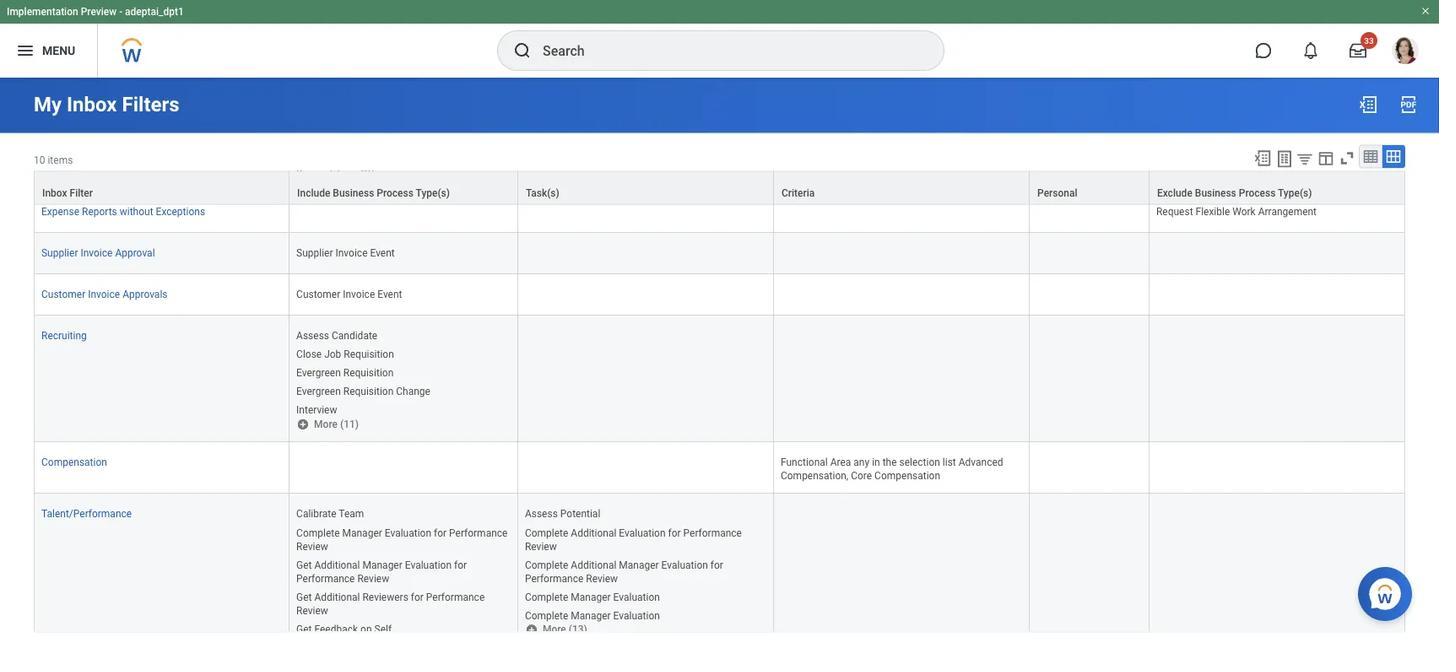 Task type: locate. For each thing, give the bounding box(es) containing it.
additional inside get additional reviewers for performance review
[[314, 592, 360, 604]]

1 evergreen from the top
[[296, 368, 341, 379]]

0 vertical spatial complete manager evaluation
[[525, 592, 660, 604]]

arrangement
[[1259, 206, 1317, 218]]

invoice left approval
[[81, 248, 113, 259]]

review down the calibrate
[[296, 541, 328, 553]]

assess for assess potential
[[525, 509, 558, 521]]

2 customer from the left
[[296, 289, 340, 301]]

customer up assess candidate "element"
[[296, 289, 340, 301]]

close
[[296, 349, 322, 361]]

request flexible work arrangement
[[1157, 206, 1317, 218]]

request up include
[[296, 168, 333, 180]]

search image
[[512, 41, 533, 61]]

0 vertical spatial more
[[314, 419, 338, 431]]

2 vertical spatial get
[[296, 624, 312, 636]]

change
[[396, 386, 431, 398]]

performance inside get additional manager evaluation for performance review
[[296, 573, 355, 585]]

row containing recruiting
[[34, 316, 1406, 443]]

get left feedback
[[296, 624, 312, 636]]

1 process from the left
[[377, 187, 414, 199]]

customer invoice approvals link
[[41, 286, 168, 301]]

exclude business process type(s)
[[1157, 187, 1312, 199]]

evaluation inside complete manager evaluation for performance review
[[385, 527, 431, 539]]

1 get from the top
[[296, 560, 312, 572]]

functional area any in the selection list advanced compensation, core compensation
[[781, 457, 1006, 483]]

export to worksheets image
[[1275, 149, 1295, 169]]

customer invoice event element
[[296, 286, 402, 301]]

interview
[[296, 405, 337, 417]]

review
[[296, 541, 328, 553], [525, 541, 557, 553], [357, 573, 389, 585], [586, 573, 618, 585], [296, 606, 328, 617]]

team
[[339, 509, 364, 521]]

0 vertical spatial requisition
[[344, 349, 394, 361]]

request inside row
[[296, 168, 333, 180]]

notifications element
[[1401, 34, 1414, 47]]

criteria button
[[774, 172, 1029, 204]]

business inside exclude business process type(s) popup button
[[1195, 187, 1237, 199]]

evergreen for evergreen requisition change
[[296, 386, 341, 398]]

additional for get additional manager evaluation for performance review
[[314, 560, 360, 572]]

event
[[370, 248, 395, 259], [378, 289, 402, 301]]

row containing talent/performance
[[34, 495, 1406, 648]]

evergreen down close
[[296, 368, 341, 379]]

request inside "element"
[[1157, 206, 1193, 218]]

row
[[34, 171, 1406, 205], [34, 192, 1406, 233], [34, 233, 1406, 275], [34, 275, 1406, 316], [34, 316, 1406, 443], [34, 443, 1406, 495], [34, 495, 1406, 648]]

performance inside get additional reviewers for performance review
[[426, 592, 485, 604]]

6 row from the top
[[34, 443, 1406, 495]]

calibrate
[[296, 509, 337, 521]]

1 complete manager evaluation from the top
[[525, 592, 660, 604]]

complete manager evaluation element
[[525, 589, 660, 604], [525, 607, 660, 622]]

customer invoice event
[[296, 289, 402, 301]]

performance
[[449, 527, 508, 539], [684, 527, 742, 539], [296, 573, 355, 585], [525, 573, 584, 585], [426, 592, 485, 604]]

1 horizontal spatial customer
[[296, 289, 340, 301]]

any
[[854, 457, 870, 469]]

complete inside the complete additional manager evaluation for performance review
[[525, 560, 569, 572]]

3 row from the top
[[34, 233, 1406, 275]]

type(s) for exclude business process type(s)
[[1278, 187, 1312, 199]]

assess inside "element"
[[296, 330, 329, 342]]

additional for complete additional evaluation for performance review
[[571, 527, 617, 539]]

0 horizontal spatial customer
[[41, 289, 85, 301]]

0 vertical spatial get
[[296, 560, 312, 572]]

event for customer invoice event
[[378, 289, 402, 301]]

2 process from the left
[[1239, 187, 1276, 199]]

0 vertical spatial assess
[[296, 330, 329, 342]]

10 items
[[34, 154, 73, 166]]

requisition down evergreen requisition at the left bottom of the page
[[343, 386, 394, 398]]

supplier for supplier invoice approval
[[41, 248, 78, 259]]

export to excel image left export to worksheets icon
[[1254, 149, 1272, 168]]

requisition
[[344, 349, 394, 361], [343, 368, 394, 379], [343, 386, 394, 398]]

compensation
[[41, 457, 107, 469], [875, 471, 941, 483]]

additional down potential
[[571, 527, 617, 539]]

supplier up "customer invoice event" element
[[296, 248, 333, 259]]

manager
[[342, 527, 382, 539], [363, 560, 403, 572], [619, 560, 659, 572], [571, 592, 611, 604], [571, 611, 611, 622]]

inbox inside popup button
[[42, 187, 67, 199]]

compensation,
[[781, 471, 849, 483]]

cell
[[34, 47, 290, 192], [518, 47, 774, 192], [774, 47, 1030, 192], [1030, 47, 1150, 192], [1150, 47, 1406, 192], [518, 192, 774, 233], [774, 192, 1030, 233], [1030, 192, 1150, 233], [518, 233, 774, 275], [774, 233, 1030, 275], [1030, 233, 1150, 275], [1150, 233, 1406, 275], [518, 275, 774, 316], [774, 275, 1030, 316], [1030, 275, 1150, 316], [1150, 275, 1406, 316], [518, 316, 774, 443], [774, 316, 1030, 443], [1030, 316, 1150, 443], [1150, 316, 1406, 443], [290, 443, 518, 495], [518, 443, 774, 495], [1030, 443, 1150, 495], [1150, 443, 1406, 495], [774, 495, 1030, 648], [1030, 495, 1150, 648], [1150, 495, 1406, 648]]

invoice up candidate
[[343, 289, 375, 301]]

1 row from the top
[[34, 171, 1406, 205]]

performance inside complete manager evaluation for performance review
[[449, 527, 508, 539]]

compensation down selection
[[875, 471, 941, 483]]

expense
[[41, 206, 79, 218]]

0 vertical spatial complete manager evaluation element
[[525, 589, 660, 604]]

requisition up evergreen requisition change element
[[343, 368, 394, 379]]

menu button
[[0, 24, 97, 78]]

1 horizontal spatial process
[[1239, 187, 1276, 199]]

toolbar inside my inbox filters main content
[[1246, 145, 1406, 171]]

business for exclude
[[1195, 187, 1237, 199]]

interview element
[[296, 402, 337, 417]]

talent/performance
[[41, 509, 132, 521]]

1 vertical spatial request
[[1157, 206, 1193, 218]]

2 get from the top
[[296, 592, 312, 604]]

row containing compensation
[[34, 443, 1406, 495]]

1 vertical spatial event
[[378, 289, 402, 301]]

1 horizontal spatial export to excel image
[[1358, 95, 1379, 115]]

1 vertical spatial evergreen
[[296, 386, 341, 398]]

0 horizontal spatial process
[[377, 187, 414, 199]]

1 type(s) from the left
[[416, 187, 450, 199]]

evaluation inside the complete additional manager evaluation for performance review
[[662, 560, 708, 572]]

requisition inside evergreen requisition element
[[343, 368, 394, 379]]

complete manager evaluation for performance review
[[296, 527, 508, 553]]

requisition inside close job requisition element
[[344, 349, 394, 361]]

type(s) for include business process type(s)
[[416, 187, 450, 199]]

work
[[1233, 206, 1256, 218]]

1 vertical spatial assess
[[525, 509, 558, 521]]

for inside complete additional evaluation for performance review
[[668, 527, 681, 539]]

selection
[[900, 457, 940, 469]]

2 supplier from the left
[[296, 248, 333, 259]]

inbox right the my
[[67, 92, 117, 117]]

supplier for supplier invoice event
[[296, 248, 333, 259]]

manager inside complete manager evaluation for performance review
[[342, 527, 382, 539]]

additional inside the complete additional manager evaluation for performance review
[[571, 560, 617, 572]]

0 vertical spatial evergreen
[[296, 368, 341, 379]]

customer for customer invoice event
[[296, 289, 340, 301]]

0 vertical spatial request
[[296, 168, 333, 180]]

items selected list containing assess candidate
[[296, 327, 458, 418]]

get for review
[[296, 592, 312, 604]]

0 vertical spatial export to excel image
[[1358, 95, 1379, 115]]

review for get additional reviewers for performance review
[[296, 606, 328, 617]]

business
[[333, 187, 374, 199], [1195, 187, 1237, 199]]

compensation up talent/performance link
[[41, 457, 107, 469]]

export to excel image
[[1358, 95, 1379, 115], [1254, 149, 1272, 168]]

close environment banner image
[[1421, 6, 1431, 16]]

0 horizontal spatial export to excel image
[[1254, 149, 1272, 168]]

request time off element
[[296, 165, 375, 180]]

select to filter grid data image
[[1296, 150, 1315, 168]]

more left the (13)
[[543, 625, 566, 637]]

complete for complete additional evaluation for performance review element
[[525, 527, 569, 539]]

export to excel image left view printable version (pdf) icon
[[1358, 95, 1379, 115]]

1 vertical spatial inbox
[[42, 187, 67, 199]]

supplier invoice event element
[[296, 244, 395, 259]]

1 vertical spatial complete manager evaluation
[[525, 611, 660, 622]]

for for complete additional evaluation for performance review
[[668, 527, 681, 539]]

filter
[[70, 187, 93, 199]]

1 horizontal spatial supplier
[[296, 248, 333, 259]]

business up flexible
[[1195, 187, 1237, 199]]

0 horizontal spatial more
[[314, 419, 338, 431]]

preview
[[81, 6, 117, 18]]

0 horizontal spatial business
[[333, 187, 374, 199]]

1 horizontal spatial request
[[1157, 206, 1193, 218]]

invoice for customer invoice approvals
[[88, 289, 120, 301]]

complete
[[296, 527, 340, 539], [525, 527, 569, 539], [525, 560, 569, 572], [525, 592, 569, 604], [525, 611, 569, 622]]

get up 'get feedback on self' element
[[296, 592, 312, 604]]

list
[[943, 457, 956, 469]]

2 vertical spatial requisition
[[343, 386, 394, 398]]

additional inside get additional manager evaluation for performance review
[[314, 560, 360, 572]]

export to excel image for my inbox filters
[[1358, 95, 1379, 115]]

more for more (13)
[[543, 625, 566, 637]]

requisition for evergreen requisition change
[[343, 386, 394, 398]]

2 row from the top
[[34, 192, 1406, 233]]

get down the calibrate
[[296, 560, 312, 572]]

inbox filter
[[42, 187, 93, 199]]

customer up 'recruiting' link
[[41, 289, 85, 301]]

review inside the complete additional manager evaluation for performance review
[[586, 573, 618, 585]]

1 supplier from the left
[[41, 248, 78, 259]]

invoice for supplier invoice event
[[336, 248, 368, 259]]

1 horizontal spatial type(s)
[[1278, 187, 1312, 199]]

table image
[[1363, 148, 1380, 165]]

event down supplier invoice event
[[378, 289, 402, 301]]

row containing supplier invoice approval
[[34, 233, 1406, 275]]

the
[[883, 457, 897, 469]]

review inside get additional reviewers for performance review
[[296, 606, 328, 617]]

review up feedback
[[296, 606, 328, 617]]

review down complete additional evaluation for performance review
[[586, 573, 618, 585]]

for inside get additional reviewers for performance review
[[411, 592, 424, 604]]

my
[[34, 92, 62, 117]]

0 vertical spatial compensation
[[41, 457, 107, 469]]

complete inside complete manager evaluation for performance review
[[296, 527, 340, 539]]

get inside get additional reviewers for performance review
[[296, 592, 312, 604]]

task(s)
[[526, 187, 560, 199]]

invoice
[[81, 248, 113, 259], [336, 248, 368, 259], [88, 289, 120, 301], [343, 289, 375, 301]]

process
[[377, 187, 414, 199], [1239, 187, 1276, 199]]

view printable version (pdf) image
[[1399, 95, 1419, 115]]

supplier
[[41, 248, 78, 259], [296, 248, 333, 259]]

0 horizontal spatial assess
[[296, 330, 329, 342]]

invoice left the approvals
[[88, 289, 120, 301]]

1 horizontal spatial more
[[543, 625, 566, 637]]

more (13)
[[543, 625, 587, 637]]

inbox
[[67, 92, 117, 117], [42, 187, 67, 199]]

business inside include business process type(s) popup button
[[333, 187, 374, 199]]

(13)
[[569, 625, 587, 637]]

for inside complete manager evaluation for performance review
[[434, 527, 447, 539]]

inbox filter button
[[35, 172, 289, 204]]

Search Workday  search field
[[543, 32, 909, 69]]

1 horizontal spatial assess
[[525, 509, 558, 521]]

inbox up expense
[[42, 187, 67, 199]]

toolbar
[[1246, 145, 1406, 171]]

assess
[[296, 330, 329, 342], [525, 509, 558, 521]]

click to view/edit grid preferences image
[[1317, 149, 1336, 168]]

requisition inside evergreen requisition change element
[[343, 386, 394, 398]]

customer
[[41, 289, 85, 301], [296, 289, 340, 301]]

1 horizontal spatial compensation
[[875, 471, 941, 483]]

get additional manager evaluation for performance review element
[[296, 556, 467, 585]]

expense reports without exceptions
[[41, 206, 205, 218]]

without
[[120, 206, 153, 218]]

1 horizontal spatial business
[[1195, 187, 1237, 199]]

1 vertical spatial more
[[543, 625, 566, 637]]

additional
[[571, 527, 617, 539], [314, 560, 360, 572], [571, 560, 617, 572], [314, 592, 360, 604]]

1 vertical spatial requisition
[[343, 368, 394, 379]]

2 business from the left
[[1195, 187, 1237, 199]]

items selected list containing assess potential
[[525, 505, 767, 623]]

review inside complete manager evaluation for performance review
[[296, 541, 328, 553]]

include business process type(s)
[[297, 187, 450, 199]]

assess left potential
[[525, 509, 558, 521]]

profile logan mcneil image
[[1392, 37, 1419, 68]]

reports
[[82, 206, 117, 218]]

supplier down expense
[[41, 248, 78, 259]]

2 complete manager evaluation from the top
[[525, 611, 660, 622]]

2 evergreen from the top
[[296, 386, 341, 398]]

1 vertical spatial complete manager evaluation element
[[525, 607, 660, 622]]

more down interview
[[314, 419, 338, 431]]

get for performance
[[296, 560, 312, 572]]

evaluation
[[385, 527, 431, 539], [619, 527, 666, 539], [405, 560, 452, 572], [662, 560, 708, 572], [613, 592, 660, 604], [613, 611, 660, 622]]

1 vertical spatial compensation
[[875, 471, 941, 483]]

1 customer from the left
[[41, 289, 85, 301]]

additional inside complete additional evaluation for performance review
[[571, 527, 617, 539]]

invoice up "customer invoice event" element
[[336, 248, 368, 259]]

for
[[434, 527, 447, 539], [668, 527, 681, 539], [454, 560, 467, 572], [711, 560, 723, 572], [411, 592, 424, 604]]

invoice for supplier invoice approval
[[81, 248, 113, 259]]

5 row from the top
[[34, 316, 1406, 443]]

1 business from the left
[[333, 187, 374, 199]]

business down time
[[333, 187, 374, 199]]

include
[[297, 187, 330, 199]]

supplier invoice approval
[[41, 248, 155, 259]]

request time off row
[[34, 47, 1406, 192]]

type(s)
[[416, 187, 450, 199], [1278, 187, 1312, 199]]

event up "customer invoice event" element
[[370, 248, 395, 259]]

review inside complete additional evaluation for performance review
[[525, 541, 557, 553]]

0 horizontal spatial request
[[296, 168, 333, 180]]

candidate
[[332, 330, 378, 342]]

complete inside complete additional evaluation for performance review
[[525, 527, 569, 539]]

items selected list
[[296, 327, 458, 418], [296, 505, 511, 637], [525, 505, 767, 623]]

7 row from the top
[[34, 495, 1406, 648]]

2 type(s) from the left
[[1278, 187, 1312, 199]]

get inside get additional manager evaluation for performance review
[[296, 560, 312, 572]]

assess up close
[[296, 330, 329, 342]]

performance inside complete additional evaluation for performance review
[[684, 527, 742, 539]]

0 vertical spatial event
[[370, 248, 395, 259]]

1 vertical spatial export to excel image
[[1254, 149, 1272, 168]]

1 vertical spatial get
[[296, 592, 312, 604]]

assess for assess candidate
[[296, 330, 329, 342]]

potential
[[560, 509, 601, 521]]

0 horizontal spatial type(s)
[[416, 187, 450, 199]]

review down assess potential
[[525, 541, 557, 553]]

advanced
[[959, 457, 1004, 469]]

additional down calibrate team
[[314, 560, 360, 572]]

review inside get additional manager evaluation for performance review
[[357, 573, 389, 585]]

items selected list containing calibrate team
[[296, 505, 511, 637]]

review up reviewers
[[357, 573, 389, 585]]

additional up 'get feedback on self' element
[[314, 592, 360, 604]]

evergreen up interview element
[[296, 386, 341, 398]]

requisition down candidate
[[344, 349, 394, 361]]

request down exclude
[[1157, 206, 1193, 218]]

4 row from the top
[[34, 275, 1406, 316]]

complete manager evaluation
[[525, 592, 660, 604], [525, 611, 660, 622]]

0 horizontal spatial supplier
[[41, 248, 78, 259]]

my inbox filters
[[34, 92, 179, 117]]

additional down complete additional evaluation for performance review
[[571, 560, 617, 572]]



Task type: vqa. For each thing, say whether or not it's contained in the screenshot.
"BUSINESS"
yes



Task type: describe. For each thing, give the bounding box(es) containing it.
performance for complete additional evaluation for performance review
[[684, 527, 742, 539]]

reviewers
[[363, 592, 409, 604]]

more for more (11)
[[314, 419, 338, 431]]

complete for complete manager evaluation for performance review element on the left bottom of the page
[[296, 527, 340, 539]]

my inbox filters main content
[[0, 47, 1440, 648]]

evergreen requisition change
[[296, 386, 431, 398]]

assess potential element
[[525, 505, 601, 521]]

filters
[[122, 92, 179, 117]]

customer for customer invoice approvals
[[41, 289, 85, 301]]

on
[[361, 624, 372, 636]]

export to excel image for 10 items
[[1254, 149, 1272, 168]]

request for request time off
[[296, 168, 333, 180]]

invoice for customer invoice event
[[343, 289, 375, 301]]

get additional reviewers for performance review element
[[296, 589, 485, 617]]

implementation preview -   adeptai_dpt1
[[7, 6, 184, 18]]

row containing expense reports without exceptions
[[34, 192, 1406, 233]]

3 get from the top
[[296, 624, 312, 636]]

evaluation inside get additional manager evaluation for performance review
[[405, 560, 452, 572]]

compensation inside functional area any in the selection list advanced compensation, core compensation
[[875, 471, 941, 483]]

additional for get additional reviewers for performance review
[[314, 592, 360, 604]]

in
[[872, 457, 880, 469]]

complete manager evaluation for performance review element
[[296, 524, 508, 553]]

manager inside get additional manager evaluation for performance review
[[363, 560, 403, 572]]

recruiting link
[[41, 327, 87, 342]]

business for include
[[333, 187, 374, 199]]

menu banner
[[0, 0, 1440, 78]]

calibrate team element
[[296, 505, 364, 521]]

core
[[851, 471, 872, 483]]

request time off
[[296, 168, 375, 180]]

manager inside the complete additional manager evaluation for performance review
[[619, 560, 659, 572]]

expense reports without exceptions link
[[41, 203, 205, 218]]

assess candidate
[[296, 330, 378, 342]]

functional
[[781, 457, 828, 469]]

justify image
[[15, 41, 35, 61]]

process for exclude business process type(s)
[[1239, 187, 1276, 199]]

process for include business process type(s)
[[377, 187, 414, 199]]

close job requisition
[[296, 349, 394, 361]]

area
[[831, 457, 851, 469]]

exclude
[[1157, 187, 1193, 199]]

adeptai_dpt1
[[125, 6, 184, 18]]

complete for complete additional manager evaluation for performance review element
[[525, 560, 569, 572]]

expand table image
[[1385, 148, 1402, 165]]

compensation link
[[41, 454, 107, 469]]

criteria
[[782, 187, 815, 199]]

evergreen requisition
[[296, 368, 394, 379]]

items selected list for more (11)
[[296, 327, 458, 418]]

implementation
[[7, 6, 78, 18]]

for for complete manager evaluation for performance review
[[434, 527, 447, 539]]

more (11) button
[[296, 418, 361, 432]]

menu
[[42, 44, 75, 58]]

fullscreen image
[[1338, 149, 1357, 168]]

notifications large image
[[1303, 42, 1320, 59]]

personal
[[1038, 187, 1078, 199]]

evergreen for evergreen requisition
[[296, 368, 341, 379]]

for inside the complete additional manager evaluation for performance review
[[711, 560, 723, 572]]

2 complete manager evaluation element from the top
[[525, 607, 660, 622]]

get additional manager evaluation for performance review
[[296, 560, 467, 585]]

get additional reviewers for performance review
[[296, 592, 485, 617]]

items
[[48, 154, 73, 166]]

time
[[336, 168, 358, 180]]

personal button
[[1030, 172, 1149, 204]]

0 vertical spatial inbox
[[67, 92, 117, 117]]

more (11)
[[314, 419, 359, 431]]

assess candidate element
[[296, 327, 378, 342]]

performance for complete manager evaluation for performance review
[[449, 527, 508, 539]]

calibrate team
[[296, 509, 364, 521]]

more (13) button
[[525, 623, 589, 638]]

performance inside the complete additional manager evaluation for performance review
[[525, 573, 584, 585]]

complete additional evaluation for performance review
[[525, 527, 742, 553]]

approvals
[[123, 289, 168, 301]]

supplier invoice approval link
[[41, 244, 155, 259]]

exclude business process type(s) button
[[1150, 172, 1405, 204]]

inbox large image
[[1350, 42, 1367, 59]]

include business process type(s) button
[[290, 172, 517, 204]]

self
[[374, 624, 392, 636]]

get feedback on self element
[[296, 621, 392, 636]]

review for complete additional evaluation for performance review
[[525, 541, 557, 553]]

performance for get additional reviewers for performance review
[[426, 592, 485, 604]]

-
[[119, 6, 123, 18]]

1 complete manager evaluation element from the top
[[525, 589, 660, 604]]

supplier invoice event
[[296, 248, 395, 259]]

(11)
[[340, 419, 359, 431]]

recruiting
[[41, 330, 87, 342]]

for for get additional reviewers for performance review
[[411, 592, 424, 604]]

exceptions
[[156, 206, 205, 218]]

complete additional evaluation for performance review element
[[525, 524, 742, 553]]

row containing customer invoice approvals
[[34, 275, 1406, 316]]

assess potential
[[525, 509, 601, 521]]

evergreen requisition change element
[[296, 383, 431, 398]]

flexible
[[1196, 206, 1230, 218]]

task(s) button
[[518, 172, 773, 204]]

off
[[361, 168, 375, 180]]

evergreen requisition element
[[296, 364, 394, 379]]

items selected list for more (13)
[[525, 505, 767, 623]]

complete manager evaluation for 1st complete manager evaluation element from the top of the my inbox filters main content
[[525, 592, 660, 604]]

approval
[[115, 248, 155, 259]]

customer invoice approvals
[[41, 289, 168, 301]]

review for complete manager evaluation for performance review
[[296, 541, 328, 553]]

10
[[34, 154, 45, 166]]

evaluation inside complete additional evaluation for performance review
[[619, 527, 666, 539]]

complete additional manager evaluation for performance review
[[525, 560, 723, 585]]

request flexible work arrangement element
[[1157, 203, 1317, 218]]

job
[[324, 349, 341, 361]]

additional for complete additional manager evaluation for performance review
[[571, 560, 617, 572]]

0 horizontal spatial compensation
[[41, 457, 107, 469]]

33
[[1365, 35, 1374, 46]]

requisition for evergreen requisition
[[343, 368, 394, 379]]

33 button
[[1340, 32, 1378, 69]]

row containing inbox filter
[[34, 171, 1406, 205]]

complete manager evaluation for 1st complete manager evaluation element from the bottom of the my inbox filters main content
[[525, 611, 660, 622]]

get feedback on self
[[296, 624, 392, 636]]

talent/performance link
[[41, 505, 132, 521]]

close job requisition element
[[296, 346, 394, 361]]

for inside get additional manager evaluation for performance review
[[454, 560, 467, 572]]

request for request flexible work arrangement
[[1157, 206, 1193, 218]]

feedback
[[314, 624, 358, 636]]

complete additional manager evaluation for performance review element
[[525, 556, 723, 585]]

event for supplier invoice event
[[370, 248, 395, 259]]



